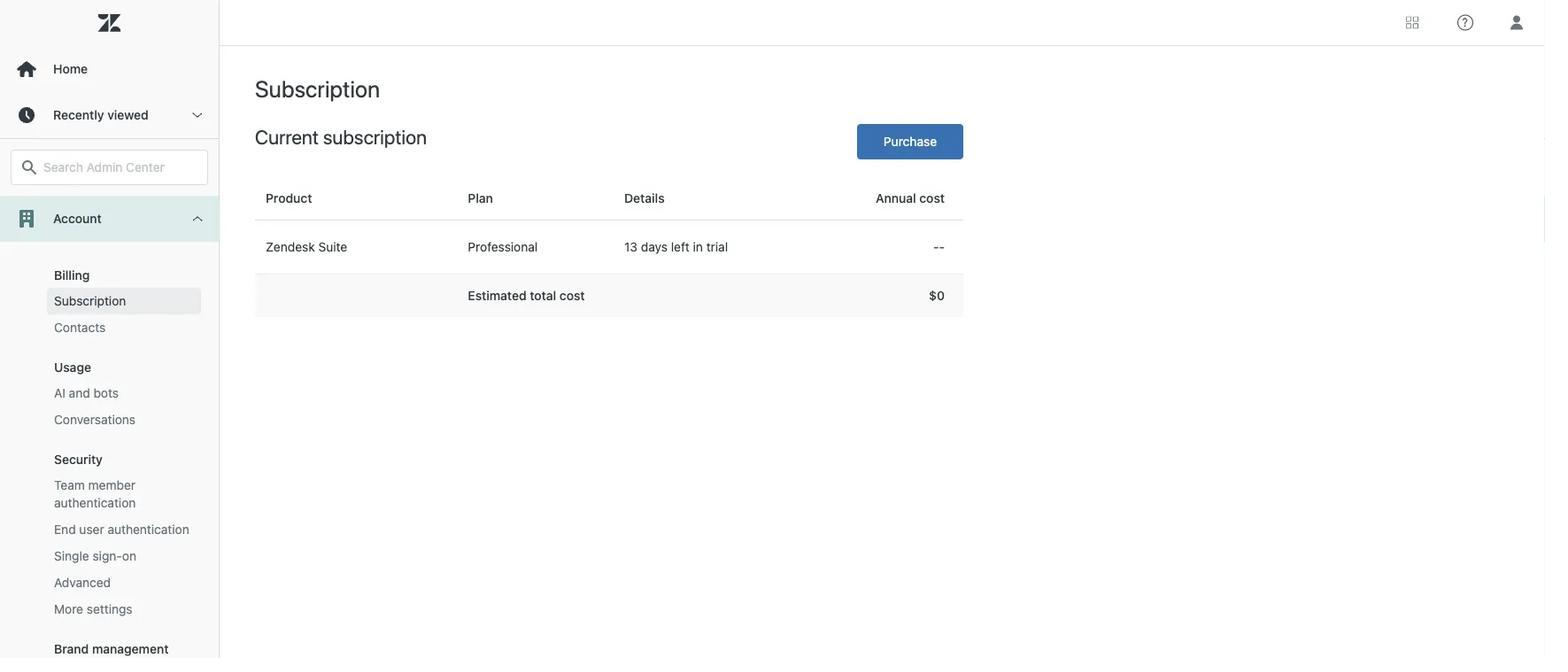 Task type: describe. For each thing, give the bounding box(es) containing it.
account
[[53, 211, 102, 226]]

brand management
[[54, 642, 169, 656]]

home
[[53, 62, 88, 76]]

end user authentication
[[54, 522, 189, 537]]

subscription link
[[47, 288, 201, 314]]

ai and bots
[[54, 386, 119, 400]]

advanced
[[54, 575, 111, 590]]

help image
[[1458, 15, 1474, 31]]

ai and bots element
[[54, 384, 119, 402]]

management
[[92, 642, 169, 656]]

team member authentication element
[[54, 477, 194, 512]]

subscription element
[[54, 292, 126, 310]]

account group
[[0, 242, 219, 658]]

more settings
[[54, 602, 133, 617]]

end
[[54, 522, 76, 537]]

sign-
[[93, 549, 122, 563]]

more
[[54, 602, 83, 617]]

team member authentication link
[[47, 472, 201, 516]]

brand
[[54, 642, 89, 656]]

member
[[88, 478, 136, 493]]

more settings link
[[47, 596, 201, 623]]

none search field inside primary element
[[2, 150, 217, 185]]

conversations element
[[54, 411, 136, 429]]

and
[[69, 386, 90, 400]]

team member authentication
[[54, 478, 136, 510]]

conversations link
[[47, 407, 201, 433]]

recently viewed
[[53, 108, 149, 122]]

security element
[[54, 452, 103, 467]]

contacts link
[[47, 314, 201, 341]]

single sign-on link
[[47, 543, 201, 570]]

ai and bots link
[[47, 380, 201, 407]]

conversations
[[54, 412, 136, 427]]

authentication for member
[[54, 496, 136, 510]]



Task type: locate. For each thing, give the bounding box(es) containing it.
None search field
[[2, 150, 217, 185]]

advanced link
[[47, 570, 201, 596]]

subscription
[[54, 294, 126, 308]]

recently viewed button
[[0, 92, 219, 138]]

authentication inside 'element'
[[108, 522, 189, 537]]

brand management element
[[54, 642, 169, 656]]

1 vertical spatial authentication
[[108, 522, 189, 537]]

billing
[[54, 268, 90, 283]]

viewed
[[107, 108, 149, 122]]

single
[[54, 549, 89, 563]]

settings
[[87, 602, 133, 617]]

contacts element
[[54, 319, 106, 337]]

zendesk products image
[[1407, 16, 1419, 29]]

tree item containing account
[[0, 196, 219, 658]]

usage element
[[54, 360, 91, 375]]

authentication up on
[[108, 522, 189, 537]]

home button
[[0, 46, 219, 92]]

usage
[[54, 360, 91, 375]]

ai
[[54, 386, 65, 400]]

single sign-on
[[54, 549, 136, 563]]

user
[[79, 522, 104, 537]]

authentication
[[54, 496, 136, 510], [108, 522, 189, 537]]

team
[[54, 478, 85, 493]]

end user authentication element
[[54, 521, 189, 539]]

recently
[[53, 108, 104, 122]]

more settings element
[[54, 601, 133, 618]]

0 vertical spatial authentication
[[54, 496, 136, 510]]

advanced element
[[54, 574, 111, 592]]

end user authentication link
[[47, 516, 201, 543]]

on
[[122, 549, 136, 563]]

user menu image
[[1506, 11, 1529, 34]]

authentication down member
[[54, 496, 136, 510]]

tree item
[[0, 196, 219, 658]]

security
[[54, 452, 103, 467]]

authentication for user
[[108, 522, 189, 537]]

tree item inside primary element
[[0, 196, 219, 658]]

account button
[[0, 196, 219, 242]]

bots
[[93, 386, 119, 400]]

primary element
[[0, 0, 220, 658]]

Search Admin Center field
[[43, 159, 197, 175]]

billing element
[[54, 268, 90, 283]]

contacts
[[54, 320, 106, 335]]

single sign-on element
[[54, 547, 136, 565]]



Task type: vqa. For each thing, say whether or not it's contained in the screenshot.
the Objects and rules dropdown button
no



